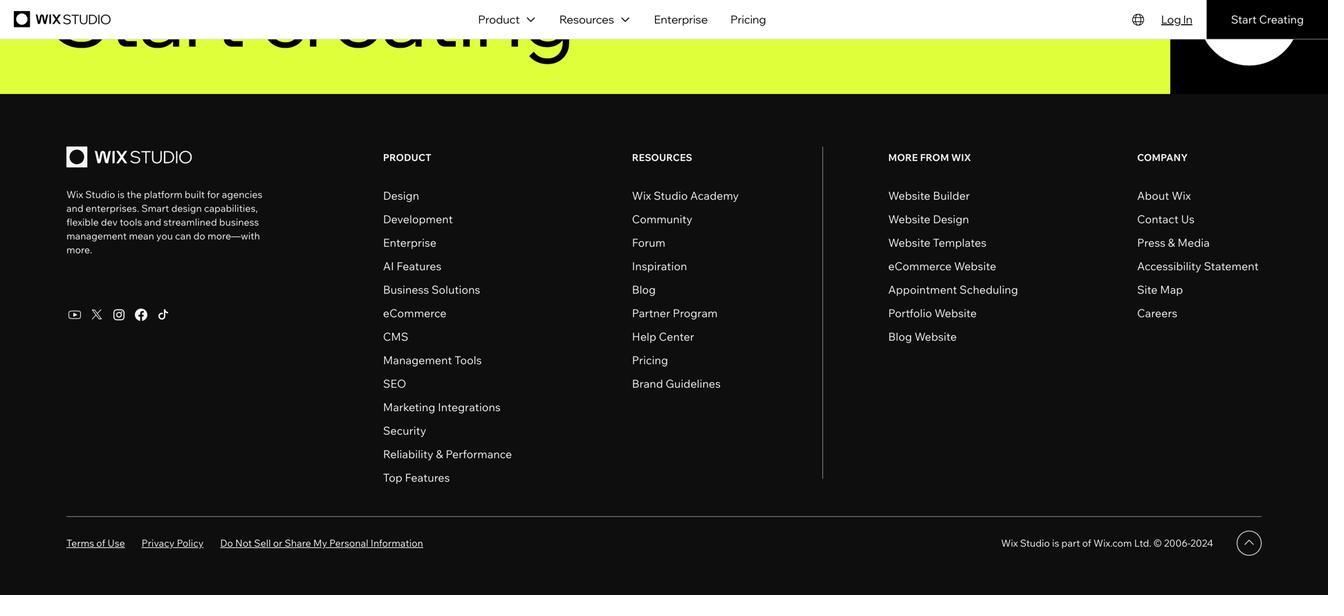 Task type: locate. For each thing, give the bounding box(es) containing it.
wix left part
[[1002, 538, 1019, 550]]

1 horizontal spatial and
[[144, 216, 161, 228]]

program
[[673, 307, 718, 320]]

press
[[1138, 236, 1166, 250]]

wix up community link
[[632, 189, 652, 203]]

studio
[[85, 189, 115, 201], [654, 189, 688, 203], [1021, 538, 1051, 550]]

1 horizontal spatial blog
[[889, 330, 913, 344]]

studio left part
[[1021, 538, 1051, 550]]

1 horizontal spatial &
[[1169, 236, 1176, 250]]

guidelines
[[666, 377, 721, 391]]

features inside 'link'
[[397, 260, 442, 273]]

pricing link
[[720, 0, 778, 39], [632, 349, 669, 372]]

0 horizontal spatial resources
[[560, 12, 615, 26]]

1 horizontal spatial pricing
[[731, 12, 767, 26]]

0 vertical spatial product
[[479, 12, 520, 26]]

0 horizontal spatial and
[[66, 202, 84, 215]]

management
[[66, 230, 127, 242]]

features up 'business solutions'
[[397, 260, 442, 273]]

center
[[659, 330, 695, 344]]

1 horizontal spatial pricing link
[[720, 0, 778, 39]]

wix inside 'wix studio is the platform built for agencies and enterprises. smart design capabilities, flexible dev tools and streamlined business management mean you can do more—with more.'
[[66, 189, 83, 201]]

is left part
[[1053, 538, 1060, 550]]

blog
[[632, 283, 656, 297], [889, 330, 913, 344]]

blog up partner at the bottom
[[632, 283, 656, 297]]

templates
[[934, 236, 987, 250]]

community
[[632, 212, 693, 226]]

in
[[1184, 12, 1193, 26]]

ecommerce for ecommerce
[[383, 307, 447, 320]]

website down appointment scheduling link
[[935, 307, 977, 320]]

0 horizontal spatial design
[[383, 189, 419, 203]]

& right press
[[1169, 236, 1176, 250]]

& for reliability
[[436, 448, 443, 462]]

wix.com
[[1094, 538, 1133, 550]]

dev
[[101, 216, 118, 228]]

wix logo, homepage image
[[14, 11, 114, 28]]

privacy
[[142, 538, 175, 550]]

1 horizontal spatial is
[[1053, 538, 1060, 550]]

0 horizontal spatial ecommerce
[[383, 307, 447, 320]]

ecommerce
[[889, 260, 952, 273], [383, 307, 447, 320]]

help center
[[632, 330, 695, 344]]

ecommerce down business
[[383, 307, 447, 320]]

wix up flexible
[[66, 189, 83, 201]]

top features link
[[383, 467, 450, 490]]

accessibility
[[1138, 260, 1202, 273]]

website
[[889, 189, 931, 203], [889, 212, 931, 226], [889, 236, 931, 250], [955, 260, 997, 273], [935, 307, 977, 320], [915, 330, 957, 344]]

builder
[[934, 189, 971, 203]]

0 horizontal spatial enterprise
[[383, 236, 437, 250]]

more wix studio pages element
[[0, 94, 1329, 596]]

company
[[1138, 152, 1189, 164]]

& for press
[[1169, 236, 1176, 250]]

1 vertical spatial enterprise
[[383, 236, 437, 250]]

0 vertical spatial features
[[397, 260, 442, 273]]

you
[[156, 230, 173, 242]]

studio for wix studio is part of wix.com ltd. © 2006-2024
[[1021, 538, 1051, 550]]

studio inside wix studio academy link
[[654, 189, 688, 203]]

resources inside more wix studio pages element
[[632, 152, 693, 164]]

reliability
[[383, 448, 434, 462]]

ai features link
[[383, 255, 442, 278]]

more from wix
[[889, 152, 972, 164]]

and up flexible
[[66, 202, 84, 215]]

ecommerce for ecommerce website
[[889, 260, 952, 273]]

0 horizontal spatial of
[[96, 538, 105, 550]]

design down builder
[[934, 212, 970, 226]]

is
[[117, 189, 125, 201], [1053, 538, 1060, 550]]

seo link
[[383, 372, 407, 396]]

is for part
[[1053, 538, 1060, 550]]

wix inside wix studio academy link
[[632, 189, 652, 203]]

2 horizontal spatial studio
[[1021, 538, 1051, 550]]

1 horizontal spatial enterprise link
[[643, 0, 720, 39]]

0 horizontal spatial studio
[[85, 189, 115, 201]]

0 vertical spatial resources
[[560, 12, 615, 26]]

studio for wix studio academy
[[654, 189, 688, 203]]

1 vertical spatial blog
[[889, 330, 913, 344]]

wix
[[952, 152, 972, 164]]

flexible
[[66, 216, 99, 228]]

of
[[96, 538, 105, 550], [1083, 538, 1092, 550]]

blog down portfolio
[[889, 330, 913, 344]]

resources
[[560, 12, 615, 26], [632, 152, 693, 164]]

studio up the enterprises.
[[85, 189, 115, 201]]

more—with
[[208, 230, 260, 242]]

design up the development link on the top
[[383, 189, 419, 203]]

blog website
[[889, 330, 957, 344]]

reliability & performance
[[383, 448, 512, 462]]

0 horizontal spatial pricing
[[632, 354, 669, 368]]

partner
[[632, 307, 671, 320]]

©
[[1154, 538, 1163, 550]]

blog for blog
[[632, 283, 656, 297]]

start
[[1232, 12, 1258, 26]]

of left use
[[96, 538, 105, 550]]

wix for wix studio academy
[[632, 189, 652, 203]]

0 vertical spatial pricing
[[731, 12, 767, 26]]

features for top features
[[405, 471, 450, 485]]

website up website design link
[[889, 189, 931, 203]]

brand guidelines
[[632, 377, 721, 391]]

0 vertical spatial ecommerce
[[889, 260, 952, 273]]

1 vertical spatial pricing
[[632, 354, 669, 368]]

enterprise link for ai features
[[383, 231, 437, 255]]

design link
[[383, 184, 419, 208]]

arrow pointing right image
[[1171, 0, 1329, 94], [1171, 0, 1329, 94]]

0 horizontal spatial is
[[117, 189, 125, 201]]

is for the
[[117, 189, 125, 201]]

top features
[[383, 471, 450, 485]]

of right part
[[1083, 538, 1092, 550]]

accessibility statement
[[1138, 260, 1259, 273]]

wix for wix studio is part of wix.com ltd. © 2006-2024
[[1002, 538, 1019, 550]]

studio up community link
[[654, 189, 688, 203]]

creating
[[1260, 12, 1305, 26]]

studio inside 'wix studio is the platform built for agencies and enterprises. smart design capabilities, flexible dev tools and streamlined business management mean you can do more—with more.'
[[85, 189, 115, 201]]

from
[[921, 152, 950, 164]]

1 vertical spatial resources
[[632, 152, 693, 164]]

1 vertical spatial product
[[383, 152, 432, 164]]

community link
[[632, 208, 693, 231]]

1 horizontal spatial design
[[934, 212, 970, 226]]

do not sell or share my personal information
[[220, 538, 423, 550]]

seo
[[383, 377, 407, 391]]

security link
[[383, 419, 427, 443]]

0 horizontal spatial &
[[436, 448, 443, 462]]

1 horizontal spatial ecommerce
[[889, 260, 952, 273]]

blog link
[[632, 278, 656, 302]]

wix up us
[[1172, 189, 1192, 203]]

1 vertical spatial is
[[1053, 538, 1060, 550]]

0 vertical spatial enterprise
[[655, 12, 708, 26]]

partner program
[[632, 307, 718, 320]]

reliability & performance link
[[383, 443, 512, 467]]

portfolio website link
[[889, 302, 977, 325]]

1 vertical spatial &
[[436, 448, 443, 462]]

is left the
[[117, 189, 125, 201]]

is inside 'wix studio is the platform built for agencies and enterprises. smart design capabilities, flexible dev tools and streamlined business management mean you can do more—with more.'
[[117, 189, 125, 201]]

us
[[1182, 212, 1195, 226]]

back to top image
[[1241, 535, 1259, 553]]

0 vertical spatial blog
[[632, 283, 656, 297]]

ai
[[383, 260, 394, 273]]

& right reliability on the left of page
[[436, 448, 443, 462]]

twitter image
[[92, 310, 102, 320]]

log
[[1162, 12, 1182, 26]]

information
[[371, 538, 423, 550]]

ecommerce link
[[383, 302, 447, 325]]

product
[[479, 12, 520, 26], [383, 152, 432, 164]]

1 vertical spatial design
[[934, 212, 970, 226]]

marketing
[[383, 401, 436, 415]]

press & media link
[[1138, 231, 1211, 255]]

1 horizontal spatial studio
[[654, 189, 688, 203]]

features down reliability on the left of page
[[405, 471, 450, 485]]

0 vertical spatial pricing link
[[720, 0, 778, 39]]

design
[[383, 189, 419, 203], [934, 212, 970, 226]]

0 horizontal spatial enterprise link
[[383, 231, 437, 255]]

1 vertical spatial ecommerce
[[383, 307, 447, 320]]

tools
[[455, 354, 482, 368]]

0 vertical spatial enterprise link
[[643, 0, 720, 39]]

1 vertical spatial features
[[405, 471, 450, 485]]

not
[[235, 538, 252, 550]]

1 vertical spatial pricing link
[[632, 349, 669, 372]]

1 horizontal spatial enterprise
[[655, 12, 708, 26]]

terms of use link
[[66, 538, 125, 550]]

0 vertical spatial &
[[1169, 236, 1176, 250]]

contact us link
[[1138, 208, 1195, 231]]

ecommerce up appointment
[[889, 260, 952, 273]]

1 horizontal spatial product
[[479, 12, 520, 26]]

streamlined
[[164, 216, 217, 228]]

use
[[108, 538, 125, 550]]

business solutions
[[383, 283, 481, 297]]

enterprise inside more wix studio pages element
[[383, 236, 437, 250]]

website down portfolio website
[[915, 330, 957, 344]]

site map link
[[1138, 278, 1184, 302]]

0 vertical spatial is
[[117, 189, 125, 201]]

appointment scheduling link
[[889, 278, 1019, 302]]

blog website link
[[889, 325, 957, 349]]

&
[[1169, 236, 1176, 250], [436, 448, 443, 462]]

design inside website design link
[[934, 212, 970, 226]]

security
[[383, 424, 427, 438]]

ecommerce website link
[[889, 255, 997, 278]]

2024
[[1191, 538, 1214, 550]]

0 horizontal spatial blog
[[632, 283, 656, 297]]

management
[[383, 354, 452, 368]]

ecommerce website
[[889, 260, 997, 273]]

enterprise link
[[643, 0, 720, 39], [383, 231, 437, 255]]

1 vertical spatial enterprise link
[[383, 231, 437, 255]]

and down the smart
[[144, 216, 161, 228]]

0 horizontal spatial product
[[383, 152, 432, 164]]

0 horizontal spatial pricing link
[[632, 349, 669, 372]]

1 horizontal spatial resources
[[632, 152, 693, 164]]



Task type: describe. For each thing, give the bounding box(es) containing it.
privacy policy
[[142, 538, 204, 550]]

log in link
[[1161, 12, 1194, 26]]

business solutions link
[[383, 278, 481, 302]]

smart
[[141, 202, 169, 215]]

website templates
[[889, 236, 987, 250]]

platform
[[144, 189, 183, 201]]

part
[[1062, 538, 1081, 550]]

2006-
[[1165, 538, 1191, 550]]

academy
[[691, 189, 739, 203]]

resources button
[[549, 0, 643, 39]]

policy
[[177, 538, 204, 550]]

product button
[[467, 0, 549, 39]]

wix studio academy link
[[632, 184, 739, 208]]

features for ai features
[[397, 260, 442, 273]]

business
[[383, 283, 429, 297]]

portfolio website
[[889, 307, 977, 320]]

tiktok image
[[155, 307, 172, 324]]

forum link
[[632, 231, 666, 255]]

marketing integrations link
[[383, 396, 501, 419]]

site
[[1138, 283, 1158, 297]]

website design link
[[889, 208, 970, 231]]

inspiration
[[632, 260, 688, 273]]

product inside more wix studio pages element
[[383, 152, 432, 164]]

more
[[889, 152, 918, 164]]

wix studio logo, homepage image
[[66, 147, 197, 168]]

website builder
[[889, 189, 971, 203]]

appointment scheduling
[[889, 283, 1019, 297]]

wix inside about wix link
[[1172, 189, 1192, 203]]

cms
[[383, 330, 409, 344]]

or
[[273, 538, 283, 550]]

brand guidelines link
[[632, 372, 721, 396]]

wix studio is part of wix.com ltd. © 2006-2024
[[1002, 538, 1214, 550]]

share
[[285, 538, 311, 550]]

instagram image
[[111, 307, 127, 324]]

cms link
[[383, 325, 409, 349]]

0 vertical spatial design
[[383, 189, 419, 203]]

terms
[[66, 538, 94, 550]]

ltd.
[[1135, 538, 1152, 550]]

personal
[[330, 538, 369, 550]]

help center link
[[632, 325, 695, 349]]

website down website design
[[889, 236, 931, 250]]

language selector, english selected image
[[1131, 11, 1148, 28]]

wix studio is the platform built for agencies and enterprises. smart design capabilities, flexible dev tools and streamlined business management mean you can do more—with more.
[[66, 189, 263, 256]]

about wix
[[1138, 189, 1192, 203]]

management tools
[[383, 354, 482, 368]]

business
[[219, 216, 259, 228]]

blog for blog website
[[889, 330, 913, 344]]

1 horizontal spatial of
[[1083, 538, 1092, 550]]

resources inside button
[[560, 12, 615, 26]]

statement
[[1205, 260, 1259, 273]]

enterprise for ai features
[[383, 236, 437, 250]]

the
[[127, 189, 142, 201]]

start creating
[[1232, 12, 1305, 26]]

terms of use
[[66, 538, 125, 550]]

marketing integrations
[[383, 401, 501, 415]]

start creating link
[[1208, 0, 1329, 39]]

map
[[1161, 283, 1184, 297]]

youtube image
[[66, 307, 83, 324]]

forum
[[632, 236, 666, 250]]

website templates link
[[889, 231, 987, 255]]

wix studio academy
[[632, 189, 739, 203]]

1 vertical spatial and
[[144, 216, 161, 228]]

website up scheduling
[[955, 260, 997, 273]]

product inside 'button'
[[479, 12, 520, 26]]

management tools link
[[383, 349, 482, 372]]

development
[[383, 212, 453, 226]]

enterprise link for pricing
[[643, 0, 720, 39]]

website design
[[889, 212, 970, 226]]

design
[[171, 202, 202, 215]]

accessibility statement link
[[1138, 255, 1259, 278]]

pricing inside more wix studio pages element
[[632, 354, 669, 368]]

about wix link
[[1138, 184, 1192, 208]]

top
[[383, 471, 403, 485]]

appointment
[[889, 283, 958, 297]]

about
[[1138, 189, 1170, 203]]

0 vertical spatial and
[[66, 202, 84, 215]]

inspiration link
[[632, 255, 688, 278]]

enterprises.
[[86, 202, 139, 215]]

facebook image
[[133, 307, 150, 324]]

solutions
[[432, 283, 481, 297]]

built
[[185, 189, 205, 201]]

studio for wix studio is the platform built for agencies and enterprises. smart design capabilities, flexible dev tools and streamlined business management mean you can do more—with more.
[[85, 189, 115, 201]]

website down 'website builder' on the right of page
[[889, 212, 931, 226]]

do
[[220, 538, 233, 550]]

contact
[[1138, 212, 1179, 226]]

privacy policy link
[[142, 538, 204, 550]]

wix for wix studio is the platform built for agencies and enterprises. smart design capabilities, flexible dev tools and streamlined business management mean you can do more—with more.
[[66, 189, 83, 201]]

my
[[313, 538, 327, 550]]

enterprise for pricing
[[655, 12, 708, 26]]

do
[[194, 230, 205, 242]]

can
[[175, 230, 191, 242]]

scheduling
[[960, 283, 1019, 297]]

capabilities,
[[204, 202, 258, 215]]



Task type: vqa. For each thing, say whether or not it's contained in the screenshot.
the Home at the left of the page
no



